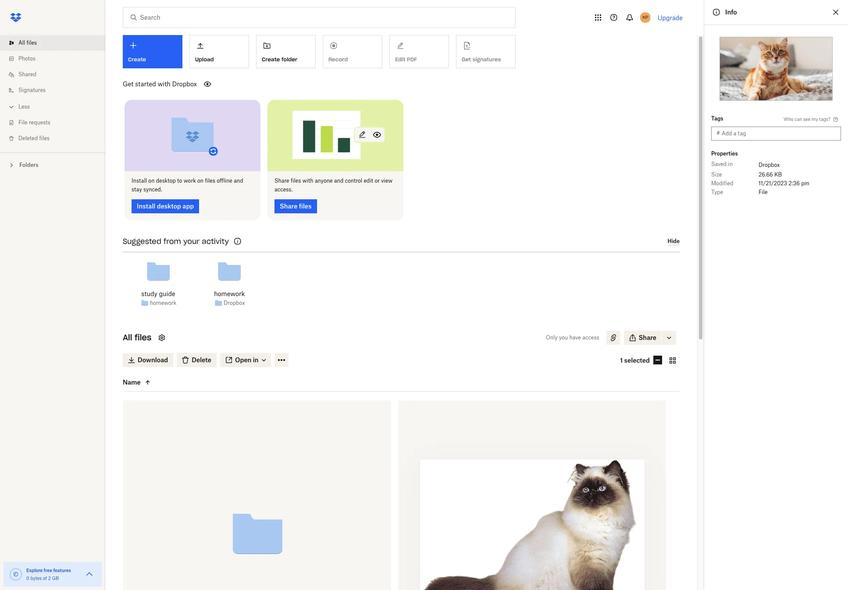 Task type: describe. For each thing, give the bounding box(es) containing it.
0
[[26, 576, 29, 582]]

features
[[53, 569, 71, 574]]

open in
[[235, 356, 259, 364]]

create for create folder
[[262, 56, 280, 63]]

access
[[583, 335, 600, 341]]

less image
[[7, 103, 16, 111]]

size
[[712, 172, 722, 178]]

0 horizontal spatial dropbox
[[172, 80, 197, 88]]

in for saved in
[[728, 161, 733, 168]]

and inside install on desktop to work on files offline and stay synced.
[[234, 177, 243, 184]]

1 horizontal spatial homework link
[[214, 289, 245, 299]]

dropbox link
[[224, 299, 245, 308]]

deleted
[[18, 135, 38, 142]]

share for share files
[[280, 202, 298, 210]]

Search in folder "Dropbox" text field
[[140, 13, 498, 22]]

study
[[141, 290, 157, 298]]

files inside install on desktop to work on files offline and stay synced.
[[205, 177, 215, 184]]

1 horizontal spatial dropbox
[[224, 300, 245, 307]]

get started with dropbox
[[123, 80, 197, 88]]

hide
[[668, 238, 680, 245]]

1
[[620, 357, 623, 365]]

control
[[345, 177, 362, 184]]

suggested
[[123, 237, 161, 246]]

upgrade
[[658, 14, 683, 21]]

download button
[[123, 353, 173, 367]]

name button
[[123, 378, 197, 388]]

11/21/2023 2:36 pm
[[759, 180, 810, 187]]

see
[[804, 117, 811, 122]]

pm
[[802, 180, 810, 187]]

1 vertical spatial all
[[123, 333, 132, 343]]

only you have access
[[546, 335, 600, 341]]

name
[[123, 379, 141, 387]]

share inside button
[[639, 334, 657, 342]]

type
[[712, 189, 724, 196]]

install for install on desktop to work on files offline and stay synced.
[[132, 177, 147, 184]]

in for open in
[[253, 356, 259, 364]]

folders button
[[0, 158, 105, 172]]

who
[[784, 117, 794, 122]]

with for files
[[303, 177, 314, 184]]

activity
[[202, 237, 229, 246]]

1 selected
[[620, 357, 650, 365]]

close right sidebar image
[[831, 7, 841, 18]]

1 vertical spatial homework link
[[150, 299, 176, 308]]

bytes
[[30, 576, 42, 582]]

study guide link
[[141, 289, 175, 299]]

shared
[[18, 71, 36, 78]]

0 horizontal spatial homework
[[150, 300, 176, 307]]

2
[[48, 576, 51, 582]]

guide
[[159, 290, 175, 298]]

2:36
[[789, 180, 800, 187]]

files left folder settings icon
[[135, 333, 152, 343]]

upgrade link
[[658, 14, 683, 21]]

create for create
[[128, 56, 146, 63]]

1 horizontal spatial all files
[[123, 333, 152, 343]]

install desktop app
[[137, 202, 194, 210]]

files inside share files with anyone and control edit or view access.
[[291, 177, 301, 184]]

deleted files link
[[7, 131, 105, 147]]

properties
[[712, 150, 738, 157]]

my
[[812, 117, 818, 122]]

2 horizontal spatial dropbox
[[759, 162, 780, 168]]

explore
[[26, 569, 43, 574]]

or
[[375, 177, 380, 184]]

install desktop app button
[[132, 199, 199, 213]]

Add a tag text field
[[722, 129, 836, 139]]

less
[[18, 104, 30, 110]]

create button
[[123, 35, 183, 68]]

anyone
[[315, 177, 333, 184]]

deleted files
[[18, 135, 50, 142]]

all inside list item
[[18, 39, 25, 46]]

who can see my tags?
[[784, 117, 831, 122]]

app
[[183, 202, 194, 210]]

study guide
[[141, 290, 175, 298]]

requests
[[29, 119, 50, 126]]

from
[[164, 237, 181, 246]]

11/21/2023
[[759, 180, 788, 187]]

1 on from the left
[[148, 177, 155, 184]]

26.66
[[759, 172, 773, 178]]

folder, homework row
[[123, 401, 391, 591]]

have
[[570, 335, 581, 341]]

dropbox image
[[7, 9, 25, 26]]

share files with anyone and control edit or view access.
[[275, 177, 393, 193]]

tags
[[712, 115, 724, 122]]

26.66 kb
[[759, 172, 782, 178]]

upload
[[195, 56, 214, 63]]



Task type: vqa. For each thing, say whether or not it's contained in the screenshot.


Task type: locate. For each thing, give the bounding box(es) containing it.
share inside button
[[280, 202, 298, 210]]

create inside popup button
[[128, 56, 146, 63]]

kp button
[[639, 11, 653, 25]]

shared link
[[7, 67, 105, 82]]

share button
[[624, 331, 662, 345]]

share files button
[[275, 199, 317, 213]]

2 vertical spatial dropbox
[[224, 300, 245, 307]]

files inside button
[[299, 202, 312, 210]]

download
[[138, 356, 168, 364]]

list
[[0, 30, 105, 153]]

1 vertical spatial dropbox
[[759, 162, 780, 168]]

/how smart are cats.avif image
[[720, 37, 833, 101]]

share for share files with anyone and control edit or view access.
[[275, 177, 289, 184]]

#
[[717, 130, 720, 137]]

files up access.
[[291, 177, 301, 184]]

install for install desktop app
[[137, 202, 155, 210]]

1 horizontal spatial homework
[[214, 290, 245, 298]]

homework
[[214, 290, 245, 298], [150, 300, 176, 307]]

on
[[148, 177, 155, 184], [197, 177, 204, 184]]

in inside dropdown button
[[253, 356, 259, 364]]

1 horizontal spatial create
[[262, 56, 280, 63]]

None field
[[0, 0, 68, 10]]

0 vertical spatial homework link
[[214, 289, 245, 299]]

1 and from the left
[[234, 177, 243, 184]]

of
[[43, 576, 47, 582]]

1 vertical spatial in
[[253, 356, 259, 364]]

on up synced.
[[148, 177, 155, 184]]

install inside button
[[137, 202, 155, 210]]

homework down guide at the left of page
[[150, 300, 176, 307]]

desktop inside button
[[157, 202, 181, 210]]

hide button
[[668, 238, 680, 246]]

offline
[[217, 177, 233, 184]]

kp
[[643, 14, 649, 20]]

desktop left the app at top left
[[157, 202, 181, 210]]

all files
[[18, 39, 37, 46], [123, 333, 152, 343]]

tags?
[[820, 117, 831, 122]]

files up photos
[[27, 39, 37, 46]]

install up 'stay'
[[132, 177, 147, 184]]

on right work
[[197, 177, 204, 184]]

0 vertical spatial all
[[18, 39, 25, 46]]

0 vertical spatial with
[[158, 80, 171, 88]]

0 horizontal spatial and
[[234, 177, 243, 184]]

0 vertical spatial all files
[[18, 39, 37, 46]]

2 on from the left
[[197, 177, 204, 184]]

share inside share files with anyone and control edit or view access.
[[275, 177, 289, 184]]

0 horizontal spatial all
[[18, 39, 25, 46]]

kb
[[775, 172, 782, 178]]

only
[[546, 335, 558, 341]]

1 vertical spatial share
[[280, 202, 298, 210]]

1 vertical spatial install
[[137, 202, 155, 210]]

0 vertical spatial homework
[[214, 290, 245, 298]]

share
[[275, 177, 289, 184], [280, 202, 298, 210], [639, 334, 657, 342]]

share up access.
[[275, 177, 289, 184]]

0 horizontal spatial with
[[158, 80, 171, 88]]

0 vertical spatial share
[[275, 177, 289, 184]]

info
[[726, 8, 737, 16]]

with for started
[[158, 80, 171, 88]]

stay
[[132, 186, 142, 193]]

file for file
[[759, 189, 768, 196]]

who can see my tags? image
[[833, 116, 840, 123]]

files down share files with anyone and control edit or view access.
[[299, 202, 312, 210]]

quota usage element
[[9, 568, 23, 582]]

with
[[158, 80, 171, 88], [303, 177, 314, 184]]

create
[[262, 56, 280, 63], [128, 56, 146, 63]]

and left control at the top left
[[334, 177, 344, 184]]

synced.
[[143, 186, 162, 193]]

edit
[[364, 177, 373, 184]]

install
[[132, 177, 147, 184], [137, 202, 155, 210]]

0 vertical spatial install
[[132, 177, 147, 184]]

saved in
[[712, 161, 733, 168]]

list containing all files
[[0, 30, 105, 153]]

0 vertical spatial in
[[728, 161, 733, 168]]

1 vertical spatial with
[[303, 177, 314, 184]]

file requests link
[[7, 115, 105, 131]]

with inside share files with anyone and control edit or view access.
[[303, 177, 314, 184]]

file for file requests
[[18, 119, 27, 126]]

open in button
[[220, 353, 271, 367]]

share files
[[280, 202, 312, 210]]

all files inside list item
[[18, 39, 37, 46]]

folders
[[19, 162, 38, 168]]

desktop left to
[[156, 177, 176, 184]]

0 horizontal spatial homework link
[[150, 299, 176, 308]]

and
[[234, 177, 243, 184], [334, 177, 344, 184]]

2 and from the left
[[334, 177, 344, 184]]

and inside share files with anyone and control edit or view access.
[[334, 177, 344, 184]]

share up the selected
[[639, 334, 657, 342]]

file, himalayan-chocolate-point.webp row
[[398, 401, 666, 591]]

file down 11/21/2023
[[759, 189, 768, 196]]

1 vertical spatial homework
[[150, 300, 176, 307]]

get
[[123, 80, 134, 88]]

dropbox
[[172, 80, 197, 88], [759, 162, 780, 168], [224, 300, 245, 307]]

to
[[177, 177, 182, 184]]

homework up the dropbox link at left bottom
[[214, 290, 245, 298]]

you
[[559, 335, 568, 341]]

saved
[[712, 161, 727, 168]]

create left folder on the left top of the page
[[262, 56, 280, 63]]

can
[[795, 117, 803, 122]]

0 vertical spatial file
[[18, 119, 27, 126]]

create folder
[[262, 56, 298, 63]]

1 horizontal spatial with
[[303, 177, 314, 184]]

install inside install on desktop to work on files offline and stay synced.
[[132, 177, 147, 184]]

0 horizontal spatial create
[[128, 56, 146, 63]]

1 horizontal spatial on
[[197, 177, 204, 184]]

0 vertical spatial desktop
[[156, 177, 176, 184]]

upload button
[[190, 35, 249, 68]]

file
[[18, 119, 27, 126], [759, 189, 768, 196]]

file down less
[[18, 119, 27, 126]]

photos link
[[7, 51, 105, 67]]

view
[[381, 177, 393, 184]]

0 horizontal spatial all files
[[18, 39, 37, 46]]

files inside list item
[[27, 39, 37, 46]]

files right deleted
[[39, 135, 50, 142]]

access.
[[275, 186, 293, 193]]

files left offline
[[205, 177, 215, 184]]

in right open in the left bottom of the page
[[253, 356, 259, 364]]

install on desktop to work on files offline and stay synced.
[[132, 177, 243, 193]]

all up photos
[[18, 39, 25, 46]]

with left anyone
[[303, 177, 314, 184]]

gb
[[52, 576, 59, 582]]

1 horizontal spatial in
[[728, 161, 733, 168]]

2 vertical spatial share
[[639, 334, 657, 342]]

modified
[[712, 180, 734, 187]]

delete
[[192, 356, 211, 364]]

create folder button
[[256, 35, 316, 68]]

desktop inside install on desktop to work on files offline and stay synced.
[[156, 177, 176, 184]]

1 vertical spatial desktop
[[157, 202, 181, 210]]

1 horizontal spatial all
[[123, 333, 132, 343]]

in right saved
[[728, 161, 733, 168]]

file inside list
[[18, 119, 27, 126]]

0 horizontal spatial on
[[148, 177, 155, 184]]

work
[[184, 177, 196, 184]]

all files left folder settings icon
[[123, 333, 152, 343]]

homework link up the dropbox link at left bottom
[[214, 289, 245, 299]]

1 horizontal spatial file
[[759, 189, 768, 196]]

0 horizontal spatial in
[[253, 356, 259, 364]]

all files up photos
[[18, 39, 37, 46]]

all files list item
[[0, 35, 105, 51]]

your
[[183, 237, 200, 246]]

create up started
[[128, 56, 146, 63]]

folder settings image
[[157, 333, 167, 343]]

1 vertical spatial all files
[[123, 333, 152, 343]]

delete button
[[177, 353, 217, 367]]

file requests
[[18, 119, 50, 126]]

1 vertical spatial file
[[759, 189, 768, 196]]

create inside button
[[262, 56, 280, 63]]

1 horizontal spatial and
[[334, 177, 344, 184]]

signatures link
[[7, 82, 105, 98]]

selected
[[625, 357, 650, 365]]

files
[[27, 39, 37, 46], [39, 135, 50, 142], [205, 177, 215, 184], [291, 177, 301, 184], [299, 202, 312, 210], [135, 333, 152, 343]]

with right started
[[158, 80, 171, 88]]

and right offline
[[234, 177, 243, 184]]

explore free features 0 bytes of 2 gb
[[26, 569, 71, 582]]

all files link
[[7, 35, 105, 51]]

free
[[44, 569, 52, 574]]

folder
[[282, 56, 298, 63]]

share down access.
[[280, 202, 298, 210]]

install down synced.
[[137, 202, 155, 210]]

photos
[[18, 55, 36, 62]]

0 horizontal spatial file
[[18, 119, 27, 126]]

open
[[235, 356, 252, 364]]

0 vertical spatial dropbox
[[172, 80, 197, 88]]

signatures
[[18, 87, 46, 93]]

homework link down guide at the left of page
[[150, 299, 176, 308]]

all up download "button"
[[123, 333, 132, 343]]



